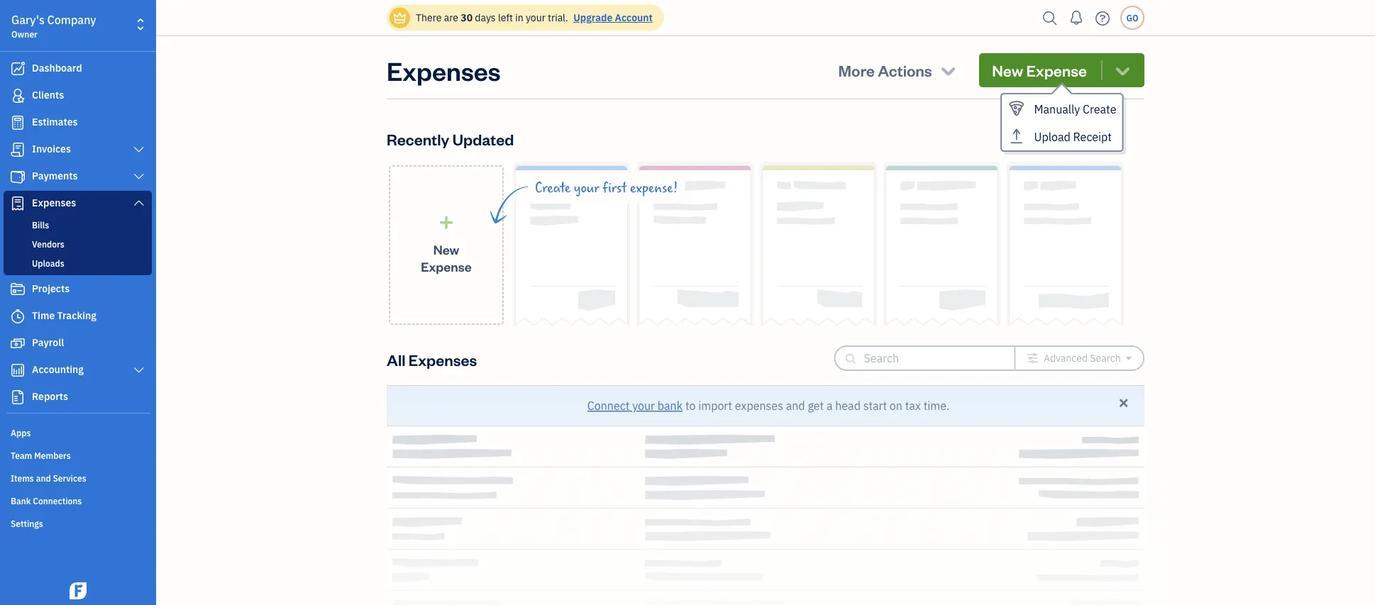 Task type: describe. For each thing, give the bounding box(es) containing it.
apps
[[11, 427, 31, 439]]

project image
[[9, 283, 26, 297]]

more actions button
[[826, 53, 972, 87]]

dashboard image
[[9, 62, 26, 76]]

expenses inside expenses link
[[32, 196, 76, 209]]

chevrondown image for more actions
[[939, 60, 959, 80]]

services
[[53, 473, 86, 484]]

time.
[[924, 399, 950, 414]]

chevrondown image for new expense
[[1114, 60, 1133, 80]]

payment image
[[9, 170, 26, 184]]

new expense link
[[389, 165, 504, 325]]

recently updated
[[387, 129, 514, 149]]

main element
[[0, 0, 192, 606]]

estimate image
[[9, 116, 26, 130]]

invoice image
[[9, 143, 26, 157]]

close image
[[1118, 397, 1131, 410]]

owner
[[11, 28, 38, 40]]

clients link
[[4, 83, 152, 109]]

there
[[416, 11, 442, 24]]

client image
[[9, 89, 26, 103]]

0 vertical spatial expenses
[[387, 53, 501, 87]]

are
[[444, 11, 459, 24]]

updated
[[453, 129, 514, 149]]

payments
[[32, 169, 78, 182]]

accounting
[[32, 363, 84, 376]]

your for create your first expense!
[[574, 180, 600, 196]]

company
[[47, 12, 96, 27]]

new inside new expense button
[[993, 60, 1024, 80]]

expense!
[[631, 180, 678, 196]]

expense image
[[9, 197, 26, 211]]

expense inside button
[[1027, 60, 1088, 80]]

and inside main 'element'
[[36, 473, 51, 484]]

bills link
[[6, 217, 149, 234]]

dashboard link
[[4, 56, 152, 82]]

estimates link
[[4, 110, 152, 136]]

money image
[[9, 337, 26, 351]]

time
[[32, 309, 55, 322]]

chart image
[[9, 364, 26, 378]]

report image
[[9, 390, 26, 405]]

1 vertical spatial create
[[535, 180, 571, 196]]

trial.
[[548, 11, 569, 24]]

tax
[[906, 399, 922, 414]]

chevron large down image
[[132, 171, 146, 182]]

settings link
[[4, 513, 152, 534]]

invoices link
[[4, 137, 152, 163]]

tracking
[[57, 309, 97, 322]]

first
[[603, 180, 627, 196]]

members
[[34, 450, 71, 461]]

items
[[11, 473, 34, 484]]

expenses link
[[4, 191, 152, 217]]

freshbooks image
[[67, 583, 89, 600]]

connect
[[588, 399, 630, 414]]

your for connect your bank to import expenses and get a head start on tax time.
[[633, 399, 655, 414]]

settings
[[11, 518, 43, 530]]

reports
[[32, 390, 68, 403]]

items and services
[[11, 473, 86, 484]]

items and services link
[[4, 467, 152, 488]]

actions
[[878, 60, 933, 80]]

0 vertical spatial your
[[526, 11, 546, 24]]

uploads link
[[6, 255, 149, 272]]

manually create button
[[1002, 94, 1123, 122]]

new inside new expense
[[434, 241, 460, 258]]

gary's company owner
[[11, 12, 96, 40]]

go
[[1127, 12, 1139, 23]]

team members
[[11, 450, 71, 461]]

notifications image
[[1066, 4, 1088, 32]]



Task type: vqa. For each thing, say whether or not it's contained in the screenshot.
bank on the bottom of page
yes



Task type: locate. For each thing, give the bounding box(es) containing it.
receipt
[[1074, 130, 1112, 144]]

create left first
[[535, 180, 571, 196]]

all expenses
[[387, 350, 477, 370]]

and right the items
[[36, 473, 51, 484]]

1 vertical spatial expense
[[421, 258, 472, 275]]

chevron large down image up chevron large down icon
[[132, 144, 146, 155]]

create
[[1083, 102, 1117, 116], [535, 180, 571, 196]]

expenses right all
[[409, 350, 477, 370]]

connect your bank to import expenses and get a head start on tax time.
[[588, 399, 950, 414]]

vendors link
[[6, 236, 149, 253]]

clients
[[32, 88, 64, 102]]

1 horizontal spatial expense
[[1027, 60, 1088, 80]]

new expense
[[993, 60, 1088, 80], [421, 241, 472, 275]]

2 vertical spatial expenses
[[409, 350, 477, 370]]

new expense inside 'link'
[[421, 241, 472, 275]]

1 vertical spatial new expense
[[421, 241, 472, 275]]

plus image
[[438, 215, 455, 230]]

new up manually create button
[[993, 60, 1024, 80]]

upload receipt
[[1035, 130, 1112, 144]]

new down plus image
[[434, 241, 460, 258]]

import
[[699, 399, 733, 414]]

upgrade account link
[[571, 11, 653, 24]]

recently
[[387, 129, 450, 149]]

all
[[387, 350, 406, 370]]

2 horizontal spatial your
[[633, 399, 655, 414]]

0 horizontal spatial and
[[36, 473, 51, 484]]

0 horizontal spatial your
[[526, 11, 546, 24]]

create inside button
[[1083, 102, 1117, 116]]

1 horizontal spatial and
[[786, 399, 806, 414]]

0 horizontal spatial expense
[[421, 258, 472, 275]]

expenses
[[735, 399, 784, 414]]

new expense down plus image
[[421, 241, 472, 275]]

0 vertical spatial chevron large down image
[[132, 144, 146, 155]]

1 horizontal spatial new
[[993, 60, 1024, 80]]

create up receipt
[[1083, 102, 1117, 116]]

expense down plus image
[[421, 258, 472, 275]]

chevron large down image down chevron large down icon
[[132, 197, 146, 209]]

new expense inside button
[[993, 60, 1088, 80]]

gary's
[[11, 12, 45, 27]]

chevron large down image inside accounting link
[[132, 365, 146, 376]]

days
[[475, 11, 496, 24]]

head
[[836, 399, 861, 414]]

bank connections link
[[4, 490, 152, 511]]

apps link
[[4, 422, 152, 443]]

projects link
[[4, 277, 152, 302]]

1 horizontal spatial chevrondown image
[[1114, 60, 1133, 80]]

bank
[[658, 399, 683, 414]]

chevrondown image inside more actions dropdown button
[[939, 60, 959, 80]]

payroll link
[[4, 331, 152, 356]]

expenses up bills
[[32, 196, 76, 209]]

new expense up manually
[[993, 60, 1088, 80]]

0 vertical spatial and
[[786, 399, 806, 414]]

connections
[[33, 496, 82, 507]]

more actions
[[839, 60, 933, 80]]

1 vertical spatial new
[[434, 241, 460, 258]]

chevron large down image for expenses
[[132, 197, 146, 209]]

team members link
[[4, 444, 152, 466]]

get
[[808, 399, 824, 414]]

and left get
[[786, 399, 806, 414]]

new expense button
[[980, 53, 1145, 87]]

chevron large down image for invoices
[[132, 144, 146, 155]]

new expense button
[[980, 53, 1145, 87]]

chevron large down image down payroll link
[[132, 365, 146, 376]]

2 chevrondown image from the left
[[1114, 60, 1133, 80]]

expense up manually create button
[[1027, 60, 1088, 80]]

dashboard
[[32, 61, 82, 75]]

1 horizontal spatial create
[[1083, 102, 1117, 116]]

expense inside 'link'
[[421, 258, 472, 275]]

your left bank
[[633, 399, 655, 414]]

left
[[498, 11, 513, 24]]

1 vertical spatial chevron large down image
[[132, 197, 146, 209]]

1 chevron large down image from the top
[[132, 144, 146, 155]]

payments link
[[4, 164, 152, 190]]

start
[[864, 399, 888, 414]]

payroll
[[32, 336, 64, 349]]

bills
[[32, 219, 49, 231]]

0 horizontal spatial new expense
[[421, 241, 472, 275]]

upgrade
[[574, 11, 613, 24]]

1 vertical spatial and
[[36, 473, 51, 484]]

go button
[[1121, 6, 1145, 30]]

account
[[615, 11, 653, 24]]

0 vertical spatial new expense
[[993, 60, 1088, 80]]

chevron large down image for accounting
[[132, 365, 146, 376]]

chevrondown image right actions
[[939, 60, 959, 80]]

chevrondown image
[[939, 60, 959, 80], [1114, 60, 1133, 80]]

bank connections
[[11, 496, 82, 507]]

your
[[526, 11, 546, 24], [574, 180, 600, 196], [633, 399, 655, 414]]

time tracking link
[[4, 304, 152, 329]]

time tracking
[[32, 309, 97, 322]]

chevron large down image
[[132, 144, 146, 155], [132, 197, 146, 209], [132, 365, 146, 376]]

Search text field
[[864, 347, 992, 370]]

chevrondown image down go 'dropdown button'
[[1114, 60, 1133, 80]]

expenses
[[387, 53, 501, 87], [32, 196, 76, 209], [409, 350, 477, 370]]

in
[[516, 11, 524, 24]]

timer image
[[9, 310, 26, 324]]

a
[[827, 399, 833, 414]]

more
[[839, 60, 875, 80]]

chevron large down image inside expenses link
[[132, 197, 146, 209]]

team
[[11, 450, 32, 461]]

there are 30 days left in your trial. upgrade account
[[416, 11, 653, 24]]

search image
[[1039, 7, 1062, 29]]

to
[[686, 399, 696, 414]]

your right in
[[526, 11, 546, 24]]

new
[[993, 60, 1024, 80], [434, 241, 460, 258]]

2 vertical spatial your
[[633, 399, 655, 414]]

1 vertical spatial your
[[574, 180, 600, 196]]

1 horizontal spatial your
[[574, 180, 600, 196]]

upload
[[1035, 130, 1071, 144]]

chevron large down image inside invoices "link"
[[132, 144, 146, 155]]

your left first
[[574, 180, 600, 196]]

on
[[890, 399, 903, 414]]

1 vertical spatial expenses
[[32, 196, 76, 209]]

0 horizontal spatial create
[[535, 180, 571, 196]]

0 vertical spatial new
[[993, 60, 1024, 80]]

projects
[[32, 282, 70, 295]]

crown image
[[393, 10, 408, 25]]

0 horizontal spatial chevrondown image
[[939, 60, 959, 80]]

manually
[[1035, 102, 1081, 116]]

0 vertical spatial expense
[[1027, 60, 1088, 80]]

reports link
[[4, 385, 152, 410]]

3 chevron large down image from the top
[[132, 365, 146, 376]]

30
[[461, 11, 473, 24]]

0 vertical spatial create
[[1083, 102, 1117, 116]]

create your first expense!
[[535, 180, 678, 196]]

uploads
[[32, 258, 64, 269]]

2 chevron large down image from the top
[[132, 197, 146, 209]]

bank
[[11, 496, 31, 507]]

accounting link
[[4, 358, 152, 383]]

vendors
[[32, 239, 64, 250]]

manually create
[[1035, 102, 1117, 116]]

chevrondown image inside new expense button
[[1114, 60, 1133, 80]]

1 chevrondown image from the left
[[939, 60, 959, 80]]

invoices
[[32, 142, 71, 155]]

go to help image
[[1092, 7, 1115, 29]]

2 vertical spatial chevron large down image
[[132, 365, 146, 376]]

expenses down are
[[387, 53, 501, 87]]

estimates
[[32, 115, 78, 129]]

connect your bank button
[[588, 398, 683, 415]]

upload receipt button
[[1002, 122, 1123, 151]]

0 horizontal spatial new
[[434, 241, 460, 258]]

and
[[786, 399, 806, 414], [36, 473, 51, 484]]

expense
[[1027, 60, 1088, 80], [421, 258, 472, 275]]

1 horizontal spatial new expense
[[993, 60, 1088, 80]]



